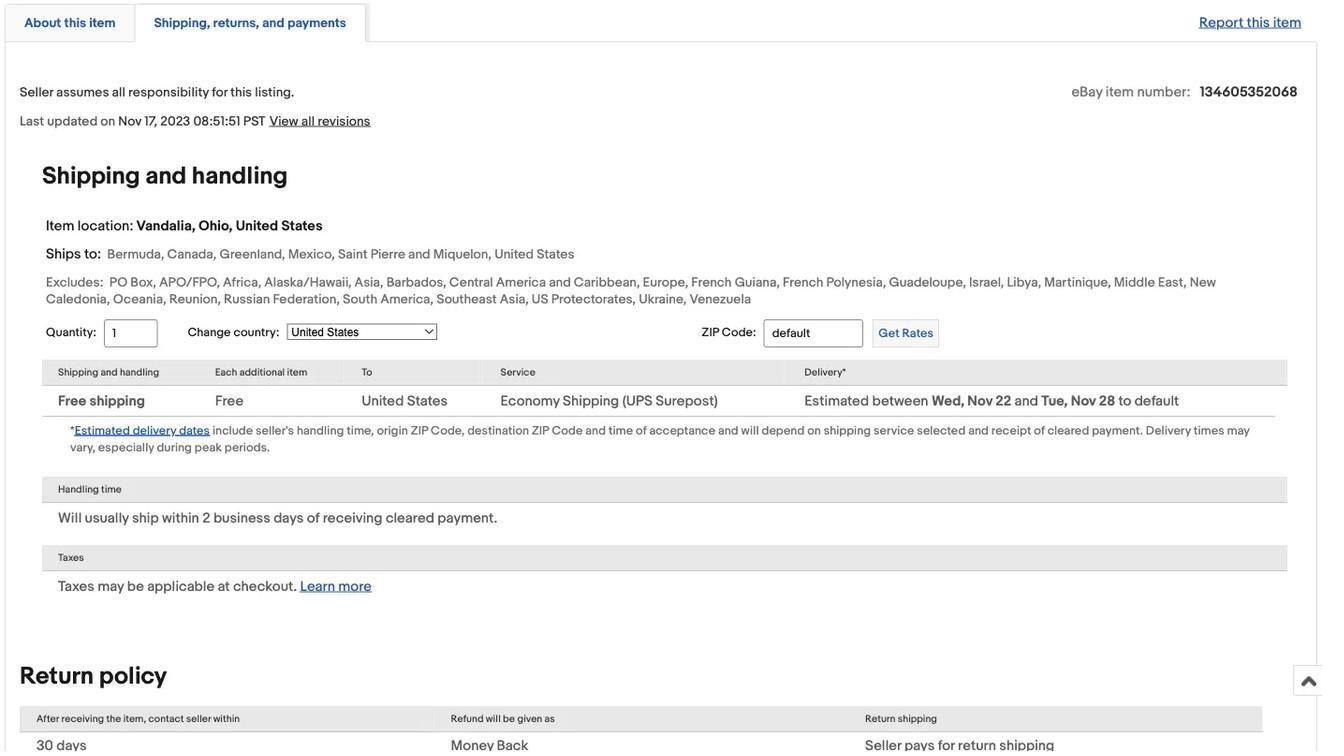 Task type: locate. For each thing, give the bounding box(es) containing it.
1 horizontal spatial french
[[783, 274, 824, 290]]

this right the about
[[64, 15, 86, 31]]

states up america
[[537, 246, 575, 262]]

1 vertical spatial shipping
[[58, 366, 98, 378]]

and right 22
[[1015, 392, 1039, 409]]

zip left code:
[[702, 326, 719, 340]]

shipping up code
[[563, 392, 620, 409]]

asia, up south
[[355, 274, 384, 290]]

1 vertical spatial states
[[537, 246, 575, 262]]

1 vertical spatial united
[[495, 246, 534, 262]]

1 vertical spatial receiving
[[61, 713, 104, 725]]

cleared down tue, at the right bottom
[[1048, 423, 1090, 438]]

receiving right days
[[323, 510, 383, 526]]

2 horizontal spatial united
[[495, 246, 534, 262]]

0 horizontal spatial free
[[58, 392, 86, 409]]

0 horizontal spatial estimated
[[75, 423, 130, 438]]

handling down quantity: text box
[[120, 366, 159, 378]]

russian
[[224, 291, 270, 307]]

item right the about
[[89, 15, 116, 31]]

of right receipt
[[1035, 423, 1045, 438]]

states
[[282, 217, 323, 234], [537, 246, 575, 262], [407, 392, 448, 409]]

0 vertical spatial estimated
[[805, 392, 870, 409]]

0 vertical spatial shipping
[[89, 392, 145, 409]]

2 vertical spatial shipping
[[563, 392, 620, 409]]

free down the each
[[215, 392, 244, 409]]

1 vertical spatial return
[[866, 713, 896, 725]]

return for return policy
[[20, 662, 94, 691]]

1 horizontal spatial states
[[407, 392, 448, 409]]

and inside ships to: bermuda, canada, greenland, mexico, saint pierre and miquelon, united states
[[409, 246, 431, 262]]

this inside button
[[64, 15, 86, 31]]

payment.
[[1093, 423, 1144, 438], [438, 510, 498, 526]]

delivery*
[[805, 366, 847, 378]]

free
[[58, 392, 86, 409], [215, 392, 244, 409]]

0 vertical spatial receiving
[[323, 510, 383, 526]]

receipt
[[992, 423, 1032, 438]]

protectorates,
[[552, 291, 636, 307]]

1 horizontal spatial be
[[503, 713, 515, 725]]

shipping for return shipping
[[898, 713, 938, 725]]

last updated on nov 17, 2023 08:51:51 pst view all revisions
[[20, 113, 371, 129]]

be for will
[[503, 713, 515, 725]]

1 vertical spatial time
[[101, 483, 122, 496]]

all right assumes
[[112, 84, 126, 100]]

1 vertical spatial payment.
[[438, 510, 498, 526]]

item location: vandalia, ohio, united states
[[46, 217, 323, 234]]

free for free
[[215, 392, 244, 409]]

and right returns,
[[262, 15, 285, 31]]

last
[[20, 113, 44, 129]]

east,
[[1159, 274, 1188, 290]]

asia, down america
[[500, 291, 529, 307]]

taxes for taxes
[[58, 552, 84, 564]]

1 french from the left
[[692, 274, 732, 290]]

and up vandalia, in the left of the page
[[145, 162, 187, 191]]

and inside 'po box, apo/fpo, africa, alaska/hawaii, asia, barbados, central america and caribbean, europe, french guiana, french polynesia, guadeloupe, israel, libya, martinique, middle east, new caledonia, oceania, reunion, russian federation, south america, southeast asia, us protectorates, ukraine, venezuela'
[[549, 274, 571, 290]]

1 horizontal spatial united
[[362, 392, 404, 409]]

will
[[742, 423, 760, 438], [486, 713, 501, 725]]

1 horizontal spatial free
[[215, 392, 244, 409]]

ZIP Code: text field
[[764, 319, 864, 348]]

22
[[996, 392, 1012, 409]]

17,
[[144, 113, 157, 129]]

states up ships to: bermuda, canada, greenland, mexico, saint pierre and miquelon, united states
[[282, 217, 323, 234]]

within right the seller
[[213, 713, 240, 725]]

and up protectorates,
[[549, 274, 571, 290]]

saint
[[338, 246, 368, 262]]

payment. down code,
[[438, 510, 498, 526]]

depend
[[762, 423, 805, 438]]

0 vertical spatial united
[[236, 217, 278, 234]]

1 vertical spatial will
[[486, 713, 501, 725]]

french right guiana, on the right of the page
[[783, 274, 824, 290]]

this for about
[[64, 15, 86, 31]]

2 free from the left
[[215, 392, 244, 409]]

about this item
[[24, 15, 116, 31]]

1 horizontal spatial may
[[1228, 423, 1251, 438]]

and right acceptance at the bottom of page
[[719, 423, 739, 438]]

1 vertical spatial be
[[503, 713, 515, 725]]

on right updated
[[101, 113, 115, 129]]

be left applicable
[[127, 578, 144, 595]]

0 vertical spatial may
[[1228, 423, 1251, 438]]

given
[[518, 713, 543, 725]]

greenland,
[[220, 246, 285, 262]]

economy
[[501, 392, 560, 409]]

0 horizontal spatial return
[[20, 662, 94, 691]]

country:
[[234, 325, 279, 340]]

may down usually
[[98, 578, 124, 595]]

1 horizontal spatial nov
[[968, 392, 993, 409]]

free up *
[[58, 392, 86, 409]]

0 horizontal spatial payment.
[[438, 510, 498, 526]]

1 horizontal spatial cleared
[[1048, 423, 1090, 438]]

shipping up free shipping on the left bottom
[[58, 366, 98, 378]]

for
[[212, 84, 228, 100]]

2 horizontal spatial states
[[537, 246, 575, 262]]

as
[[545, 713, 555, 725]]

0 vertical spatial will
[[742, 423, 760, 438]]

0 horizontal spatial will
[[486, 713, 501, 725]]

time up usually
[[101, 483, 122, 496]]

central
[[450, 274, 493, 290]]

canada,
[[167, 246, 217, 262]]

0 vertical spatial time
[[609, 423, 633, 438]]

2 horizontal spatial this
[[1248, 14, 1271, 31]]

item inside button
[[89, 15, 116, 31]]

more
[[339, 578, 372, 595]]

shipping and handling up vandalia, in the left of the page
[[42, 162, 288, 191]]

mexico,
[[288, 246, 335, 262]]

get rates button
[[873, 319, 940, 348]]

0 horizontal spatial cleared
[[386, 510, 435, 526]]

1 horizontal spatial shipping
[[824, 423, 871, 438]]

item for each additional item
[[287, 366, 307, 378]]

time inside include seller's handling time, origin zip code, destination zip code and time of acceptance and will depend on shipping service selected and receipt of cleared payment. delivery times may vary, especially during peak periods.
[[609, 423, 633, 438]]

1 horizontal spatial zip
[[532, 423, 549, 438]]

all right view
[[301, 113, 315, 129]]

0 horizontal spatial on
[[101, 113, 115, 129]]

this right report
[[1248, 14, 1271, 31]]

0 vertical spatial be
[[127, 578, 144, 595]]

0 vertical spatial shipping
[[42, 162, 140, 191]]

asia,
[[355, 274, 384, 290], [500, 291, 529, 307]]

report
[[1200, 14, 1244, 31]]

0 vertical spatial on
[[101, 113, 115, 129]]

0 vertical spatial payment.
[[1093, 423, 1144, 438]]

service
[[874, 423, 915, 438]]

nov left 22
[[968, 392, 993, 409]]

item right report
[[1274, 14, 1302, 31]]

1 taxes from the top
[[58, 552, 84, 564]]

08:51:51
[[193, 113, 240, 129]]

nov left 17,
[[118, 113, 142, 129]]

to:
[[84, 245, 101, 262]]

0 horizontal spatial nov
[[118, 113, 142, 129]]

1 horizontal spatial will
[[742, 423, 760, 438]]

selected
[[918, 423, 966, 438]]

within
[[162, 510, 199, 526], [213, 713, 240, 725]]

0 horizontal spatial shipping
[[89, 392, 145, 409]]

revisions
[[318, 113, 371, 129]]

time
[[609, 423, 633, 438], [101, 483, 122, 496]]

zip right origin
[[411, 423, 428, 438]]

america,
[[381, 291, 434, 307]]

be
[[127, 578, 144, 595], [503, 713, 515, 725]]

1 horizontal spatial on
[[808, 423, 822, 438]]

134605352068
[[1201, 83, 1299, 100]]

1 horizontal spatial time
[[609, 423, 633, 438]]

delivery
[[133, 423, 176, 438]]

will left the depend
[[742, 423, 760, 438]]

states up code,
[[407, 392, 448, 409]]

1 vertical spatial may
[[98, 578, 124, 595]]

between
[[873, 392, 929, 409]]

0 vertical spatial within
[[162, 510, 199, 526]]

business
[[214, 510, 271, 526]]

of down (ups
[[636, 423, 647, 438]]

1 horizontal spatial payment.
[[1093, 423, 1144, 438]]

each additional item
[[215, 366, 307, 378]]

item right additional
[[287, 366, 307, 378]]

united up greenland,
[[236, 217, 278, 234]]

and inside button
[[262, 15, 285, 31]]

polynesia,
[[827, 274, 887, 290]]

1 horizontal spatial within
[[213, 713, 240, 725]]

1 vertical spatial shipping
[[824, 423, 871, 438]]

assumes
[[56, 84, 109, 100]]

europe,
[[643, 274, 689, 290]]

this
[[1248, 14, 1271, 31], [64, 15, 86, 31], [231, 84, 252, 100]]

shipping and handling up free shipping on the left bottom
[[58, 366, 159, 378]]

1 horizontal spatial return
[[866, 713, 896, 725]]

vandalia,
[[136, 217, 196, 234]]

america
[[496, 274, 546, 290]]

estimated down delivery*
[[805, 392, 870, 409]]

to
[[362, 366, 372, 378]]

within left 2
[[162, 510, 199, 526]]

payment. down the to
[[1093, 423, 1144, 438]]

estimated up vary,
[[75, 423, 130, 438]]

2 horizontal spatial handling
[[297, 423, 344, 438]]

0 horizontal spatial within
[[162, 510, 199, 526]]

united states
[[362, 392, 448, 409]]

1 horizontal spatial receiving
[[323, 510, 383, 526]]

1 vertical spatial within
[[213, 713, 240, 725]]

vary,
[[70, 440, 96, 455]]

0 horizontal spatial asia,
[[355, 274, 384, 290]]

policy
[[99, 662, 167, 691]]

0 vertical spatial taxes
[[58, 552, 84, 564]]

2 vertical spatial states
[[407, 392, 448, 409]]

0 horizontal spatial of
[[307, 510, 320, 526]]

0 vertical spatial handling
[[192, 162, 288, 191]]

1 vertical spatial taxes
[[58, 578, 94, 595]]

0 vertical spatial states
[[282, 217, 323, 234]]

2 vertical spatial shipping
[[898, 713, 938, 725]]

nov left 28
[[1072, 392, 1097, 409]]

united up america
[[495, 246, 534, 262]]

return shipping
[[866, 713, 938, 725]]

at
[[218, 578, 230, 595]]

shipping and handling
[[42, 162, 288, 191], [58, 366, 159, 378]]

2 horizontal spatial shipping
[[898, 713, 938, 725]]

receiving left the
[[61, 713, 104, 725]]

1 horizontal spatial asia,
[[500, 291, 529, 307]]

be left given
[[503, 713, 515, 725]]

handling inside include seller's handling time, origin zip code, destination zip code and time of acceptance and will depend on shipping service selected and receipt of cleared payment. delivery times may vary, especially during peak periods.
[[297, 423, 344, 438]]

1 vertical spatial on
[[808, 423, 822, 438]]

libya,
[[1008, 274, 1042, 290]]

economy shipping (ups surepost )
[[501, 392, 718, 409]]

venezuela
[[690, 291, 752, 307]]

2 vertical spatial handling
[[297, 423, 344, 438]]

0 vertical spatial all
[[112, 84, 126, 100]]

french up venezuela
[[692, 274, 732, 290]]

tab list
[[5, 0, 1318, 42]]

shipping up location: on the top left of the page
[[42, 162, 140, 191]]

miquelon,
[[434, 246, 492, 262]]

1 vertical spatial handling
[[120, 366, 159, 378]]

may right times
[[1228, 423, 1251, 438]]

additional
[[240, 366, 285, 378]]

may
[[1228, 423, 1251, 438], [98, 578, 124, 595]]

0 horizontal spatial be
[[127, 578, 144, 595]]

1 vertical spatial all
[[301, 113, 315, 129]]

0 vertical spatial cleared
[[1048, 423, 1090, 438]]

2 horizontal spatial of
[[1035, 423, 1045, 438]]

cleared down origin
[[386, 510, 435, 526]]

united up origin
[[362, 392, 404, 409]]

handling time
[[58, 483, 122, 496]]

2 vertical spatial united
[[362, 392, 404, 409]]

0 vertical spatial return
[[20, 662, 94, 691]]

2 taxes from the top
[[58, 578, 94, 595]]

po
[[109, 274, 128, 290]]

handling left time,
[[297, 423, 344, 438]]

change
[[188, 325, 231, 340]]

taxes
[[58, 552, 84, 564], [58, 578, 94, 595]]

new
[[1191, 274, 1217, 290]]

nov for 17,
[[118, 113, 142, 129]]

of right days
[[307, 510, 320, 526]]

zip left code
[[532, 423, 549, 438]]

and up barbados,
[[409, 246, 431, 262]]

location:
[[78, 217, 134, 234]]

estimated
[[805, 392, 870, 409], [75, 423, 130, 438]]

time down economy shipping (ups surepost ) at the bottom of page
[[609, 423, 633, 438]]

1 free from the left
[[58, 392, 86, 409]]

french
[[692, 274, 732, 290], [783, 274, 824, 290]]

1 vertical spatial asia,
[[500, 291, 529, 307]]

get
[[879, 326, 900, 341]]

0 horizontal spatial time
[[101, 483, 122, 496]]

this right for
[[231, 84, 252, 100]]

tab list containing about this item
[[5, 0, 1318, 42]]

handling up ohio,
[[192, 162, 288, 191]]

0 horizontal spatial french
[[692, 274, 732, 290]]

will right refund
[[486, 713, 501, 725]]

on right the depend
[[808, 423, 822, 438]]

0 horizontal spatial this
[[64, 15, 86, 31]]

periods.
[[225, 440, 270, 455]]



Task type: describe. For each thing, give the bounding box(es) containing it.
payments
[[288, 15, 347, 31]]

africa,
[[223, 274, 262, 290]]

ship
[[132, 510, 159, 526]]

will
[[58, 510, 82, 526]]

free shipping
[[58, 392, 145, 409]]

martinique,
[[1045, 274, 1112, 290]]

code,
[[431, 423, 465, 438]]

middle
[[1115, 274, 1156, 290]]

excludes:
[[46, 274, 103, 290]]

payment. inside include seller's handling time, origin zip code, destination zip code and time of acceptance and will depend on shipping service selected and receipt of cleared payment. delivery times may vary, especially during peak periods.
[[1093, 423, 1144, 438]]

*
[[70, 423, 75, 438]]

1 vertical spatial estimated
[[75, 423, 130, 438]]

0 horizontal spatial all
[[112, 84, 126, 100]]

during
[[157, 440, 192, 455]]

0 vertical spatial asia,
[[355, 274, 384, 290]]

1 horizontal spatial this
[[231, 84, 252, 100]]

ebay
[[1072, 83, 1103, 100]]

and right code
[[586, 423, 606, 438]]

rates
[[903, 326, 934, 341]]

southeast
[[437, 291, 497, 307]]

especially
[[98, 440, 154, 455]]

shipping for free shipping
[[89, 392, 145, 409]]

return for return shipping
[[866, 713, 896, 725]]

0 horizontal spatial handling
[[120, 366, 159, 378]]

will inside include seller's handling time, origin zip code, destination zip code and time of acceptance and will depend on shipping service selected and receipt of cleared payment. delivery times may vary, especially during peak periods.
[[742, 423, 760, 438]]

1 vertical spatial cleared
[[386, 510, 435, 526]]

learn more link
[[300, 578, 372, 595]]

zip code:
[[702, 326, 757, 340]]

box,
[[131, 274, 156, 290]]

cleared inside include seller's handling time, origin zip code, destination zip code and time of acceptance and will depend on shipping service selected and receipt of cleared payment. delivery times may vary, especially during peak periods.
[[1048, 423, 1090, 438]]

seller's
[[256, 423, 294, 438]]

united inside ships to: bermuda, canada, greenland, mexico, saint pierre and miquelon, united states
[[495, 246, 534, 262]]

returns,
[[213, 15, 259, 31]]

the
[[106, 713, 121, 725]]

2
[[203, 510, 210, 526]]

2 horizontal spatial nov
[[1072, 392, 1097, 409]]

ukraine,
[[639, 291, 687, 307]]

1 horizontal spatial all
[[301, 113, 315, 129]]

handling
[[58, 483, 99, 496]]

federation,
[[273, 291, 340, 307]]

seller
[[20, 84, 53, 100]]

return policy
[[20, 662, 167, 691]]

on inside include seller's handling time, origin zip code, destination zip code and time of acceptance and will depend on shipping service selected and receipt of cleared payment. delivery times may vary, especially during peak periods.
[[808, 423, 822, 438]]

get rates
[[879, 326, 934, 341]]

0 horizontal spatial may
[[98, 578, 124, 595]]

seller
[[186, 713, 211, 725]]

ebay item number: 134605352068
[[1072, 83, 1299, 100]]

view all revisions link
[[266, 112, 371, 129]]

shipping,
[[154, 15, 210, 31]]

applicable
[[147, 578, 215, 595]]

1 vertical spatial shipping and handling
[[58, 366, 159, 378]]

1 horizontal spatial handling
[[192, 162, 288, 191]]

destination
[[468, 423, 529, 438]]

quantity:
[[46, 326, 96, 340]]

will usually ship within 2 business days of receiving cleared payment.
[[58, 510, 498, 526]]

item,
[[123, 713, 146, 725]]

each
[[215, 366, 237, 378]]

ships
[[46, 245, 81, 262]]

about
[[24, 15, 61, 31]]

pierre
[[371, 246, 406, 262]]

2023
[[160, 113, 190, 129]]

shipping, returns, and payments
[[154, 15, 347, 31]]

days
[[274, 510, 304, 526]]

shipping inside include seller's handling time, origin zip code, destination zip code and time of acceptance and will depend on shipping service selected and receipt of cleared payment. delivery times may vary, especially during peak periods.
[[824, 423, 871, 438]]

0 horizontal spatial zip
[[411, 423, 428, 438]]

include
[[213, 423, 253, 438]]

bermuda,
[[107, 246, 164, 262]]

dates
[[179, 423, 210, 438]]

times
[[1194, 423, 1225, 438]]

seller assumes all responsibility for this listing.
[[20, 84, 295, 100]]

1 horizontal spatial estimated
[[805, 392, 870, 409]]

0 horizontal spatial receiving
[[61, 713, 104, 725]]

states inside ships to: bermuda, canada, greenland, mexico, saint pierre and miquelon, united states
[[537, 246, 575, 262]]

be for may
[[127, 578, 144, 595]]

israel,
[[970, 274, 1005, 290]]

to
[[1119, 392, 1132, 409]]

south
[[343, 291, 378, 307]]

estimated between wed, nov 22 and tue, nov 28 to default
[[805, 392, 1180, 409]]

estimated delivery dates link
[[75, 422, 210, 438]]

guadeloupe,
[[890, 274, 967, 290]]

peak
[[195, 440, 222, 455]]

apo/fpo,
[[159, 274, 220, 290]]

0 horizontal spatial states
[[282, 217, 323, 234]]

reunion,
[[169, 291, 221, 307]]

shipping, returns, and payments button
[[154, 14, 347, 32]]

item for about this item
[[89, 15, 116, 31]]

0 horizontal spatial united
[[236, 217, 278, 234]]

item right ebay
[[1106, 83, 1135, 100]]

caribbean,
[[574, 274, 640, 290]]

usually
[[85, 510, 129, 526]]

this for report
[[1248, 14, 1271, 31]]

and up free shipping on the left bottom
[[101, 366, 118, 378]]

Quantity: text field
[[104, 319, 158, 348]]

may inside include seller's handling time, origin zip code, destination zip code and time of acceptance and will depend on shipping service selected and receipt of cleared payment. delivery times may vary, especially during peak periods.
[[1228, 423, 1251, 438]]

28
[[1100, 392, 1116, 409]]

time,
[[347, 423, 374, 438]]

updated
[[47, 113, 98, 129]]

* estimated delivery dates
[[70, 423, 210, 438]]

0 vertical spatial shipping and handling
[[42, 162, 288, 191]]

1 horizontal spatial of
[[636, 423, 647, 438]]

barbados,
[[387, 274, 447, 290]]

2 french from the left
[[783, 274, 824, 290]]

item
[[46, 217, 74, 234]]

number:
[[1138, 83, 1191, 100]]

item for report this item
[[1274, 14, 1302, 31]]

ships to: bermuda, canada, greenland, mexico, saint pierre and miquelon, united states
[[46, 245, 575, 262]]

2 horizontal spatial zip
[[702, 326, 719, 340]]

oceania,
[[113, 291, 166, 307]]

view
[[270, 113, 299, 129]]

guiana,
[[735, 274, 780, 290]]

free for free shipping
[[58, 392, 86, 409]]

nov for 22
[[968, 392, 993, 409]]

taxes for taxes may be applicable at checkout. learn more
[[58, 578, 94, 595]]

code:
[[722, 326, 757, 340]]

and down the estimated between wed, nov 22 and tue, nov 28 to default
[[969, 423, 989, 438]]

include seller's handling time, origin zip code, destination zip code and time of acceptance and will depend on shipping service selected and receipt of cleared payment. delivery times may vary, especially during peak periods.
[[70, 423, 1251, 455]]

contact
[[149, 713, 184, 725]]



Task type: vqa. For each thing, say whether or not it's contained in the screenshot.
the this inside the About this item BUTTON
no



